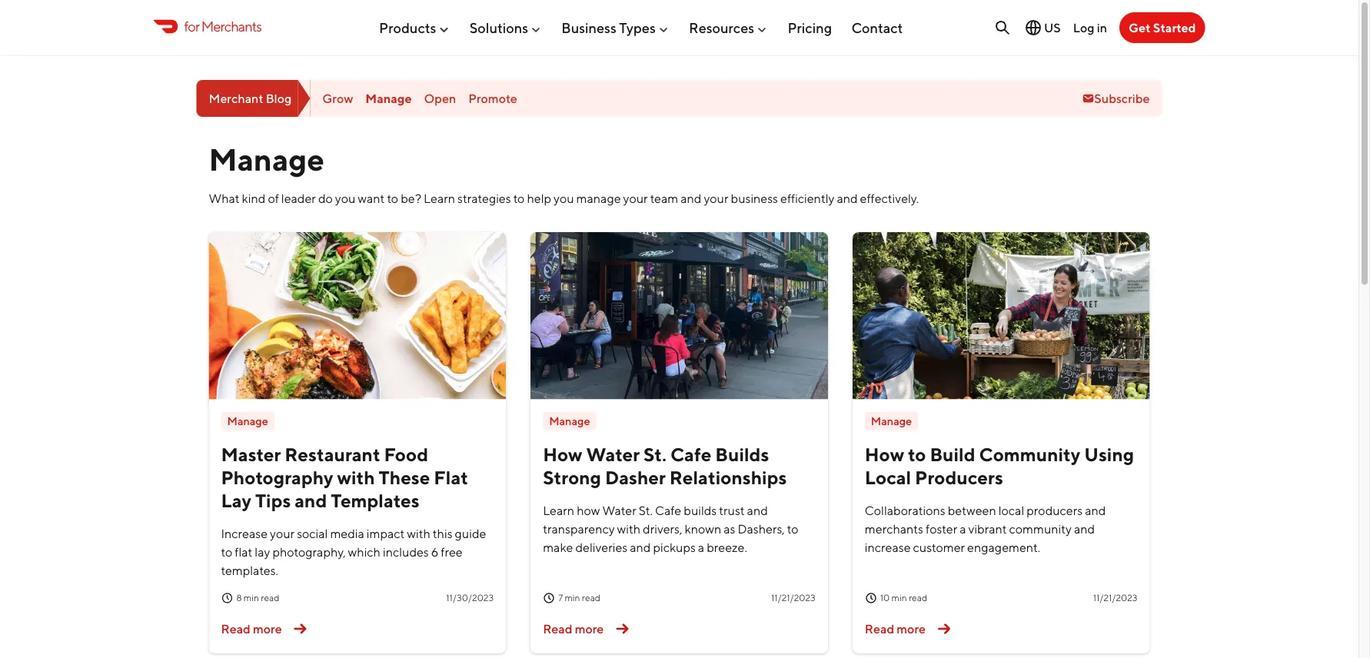 Task type: vqa. For each thing, say whether or not it's contained in the screenshot.


Task type: locate. For each thing, give the bounding box(es) containing it.
to inside 'how to build community using local producers'
[[908, 443, 926, 465]]

1 vertical spatial st.
[[639, 503, 653, 518]]

merchant blog
[[209, 91, 292, 106]]

11/21/2023 for how to build community using local producers
[[1094, 593, 1138, 603]]

what kind of leader do you want to be? learn strategies to help you manage your team and your business efficiently and effectively.
[[209, 191, 919, 206]]

with up templates
[[337, 466, 375, 488]]

solutions link
[[470, 13, 542, 42]]

open
[[424, 91, 456, 106]]

dashers,
[[738, 522, 785, 536]]

0 vertical spatial cafe
[[671, 443, 712, 465]]

2 read from the left
[[543, 622, 573, 636]]

1 you from the left
[[335, 191, 356, 206]]

min right 7
[[565, 593, 580, 603]]

to
[[387, 191, 399, 206], [514, 191, 525, 206], [908, 443, 926, 465], [787, 522, 799, 536], [221, 545, 232, 560]]

trust
[[719, 503, 745, 518]]

a down the known
[[698, 540, 705, 555]]

3 time line image from the left
[[865, 592, 878, 605]]

0 vertical spatial a
[[960, 522, 966, 536]]

tips
[[255, 490, 291, 511]]

time line image left "8"
[[221, 592, 233, 605]]

1 horizontal spatial learn
[[543, 503, 575, 518]]

st. up dasher
[[644, 443, 667, 465]]

manage link for how water st. cafe builds strong dasher relationships
[[543, 412, 596, 431]]

products link
[[379, 13, 450, 42]]

with up deliveries
[[617, 522, 641, 536]]

more down 7 min read
[[575, 622, 604, 636]]

0 horizontal spatial learn
[[424, 191, 455, 206]]

foster
[[926, 522, 958, 536]]

a down between
[[960, 522, 966, 536]]

how inside 'how to build community using local producers'
[[865, 443, 905, 465]]

how inside how water st. cafe builds strong dasher relationships
[[543, 443, 583, 465]]

community
[[1010, 522, 1072, 536]]

1 read from the left
[[221, 622, 251, 636]]

relationships
[[670, 466, 787, 488]]

0 horizontal spatial min
[[244, 593, 259, 603]]

1 horizontal spatial you
[[554, 191, 574, 206]]

manage up local
[[871, 414, 912, 428]]

0 vertical spatial water
[[586, 443, 640, 465]]

templates.
[[221, 563, 278, 578]]

dasher
[[605, 466, 666, 488]]

read down "8"
[[221, 622, 251, 636]]

time line image left 10
[[865, 592, 878, 605]]

collaborations between local producers and merchants foster a vibrant community and increase customer engagement.
[[865, 503, 1106, 555]]

1 horizontal spatial how
[[865, 443, 905, 465]]

free
[[441, 545, 463, 560]]

cafe up drivers,
[[655, 503, 682, 518]]

0 horizontal spatial more
[[253, 622, 282, 636]]

manage for how to build community using local producers
[[871, 414, 912, 428]]

with up includes
[[407, 526, 431, 541]]

increase your social media impact with this guide to flat lay photography, which includes 6 free templates.
[[221, 526, 486, 578]]

you right help in the top of the page
[[554, 191, 574, 206]]

how
[[543, 443, 583, 465], [865, 443, 905, 465]]

min right 10
[[892, 593, 907, 603]]

2 horizontal spatial read
[[865, 622, 895, 636]]

and down producers
[[1074, 522, 1095, 536]]

more
[[253, 622, 282, 636], [575, 622, 604, 636], [897, 622, 926, 636]]

read right "8"
[[261, 593, 280, 603]]

to inside learn how water st. cafe builds trust and transparency with drivers, known as dashers, to make deliveries and pickups a breeze.
[[787, 522, 799, 536]]

time line image
[[221, 592, 233, 605], [543, 592, 555, 605], [865, 592, 878, 605]]

1 vertical spatial water
[[603, 503, 637, 518]]

increase
[[865, 540, 911, 555]]

8 min read
[[237, 593, 280, 603]]

resources
[[689, 19, 755, 36]]

and up social at bottom
[[295, 490, 327, 511]]

water inside how water st. cafe builds strong dasher relationships
[[586, 443, 640, 465]]

us
[[1045, 20, 1061, 35]]

read more down 8 min read
[[221, 622, 282, 636]]

arrow right image
[[288, 617, 313, 641], [932, 617, 957, 641]]

photography,
[[273, 545, 346, 560]]

grow link
[[323, 91, 353, 106]]

flat
[[235, 545, 253, 560]]

how up local
[[865, 443, 905, 465]]

get started
[[1129, 20, 1196, 35]]

1 11/21/2023 from the left
[[772, 593, 816, 603]]

1 read from the left
[[261, 593, 280, 603]]

1 read more from the left
[[221, 622, 282, 636]]

1 horizontal spatial arrow right image
[[932, 617, 957, 641]]

0 vertical spatial st.
[[644, 443, 667, 465]]

manage up master
[[227, 414, 268, 428]]

email icon image
[[1082, 92, 1095, 105]]

read for relationships
[[543, 622, 573, 636]]

0 horizontal spatial arrow right image
[[288, 617, 313, 641]]

manage for how water st. cafe builds strong dasher relationships
[[549, 414, 590, 428]]

1 vertical spatial learn
[[543, 503, 575, 518]]

2 horizontal spatial with
[[617, 522, 641, 536]]

your left business
[[704, 191, 729, 206]]

a inside collaborations between local producers and merchants foster a vibrant community and increase customer engagement.
[[960, 522, 966, 536]]

0 horizontal spatial read
[[261, 593, 280, 603]]

get started button
[[1120, 12, 1206, 43]]

learn inside learn how water st. cafe builds trust and transparency with drivers, known as dashers, to make deliveries and pickups a breeze.
[[543, 503, 575, 518]]

2 arrow right image from the left
[[932, 617, 957, 641]]

read more down 10 min read
[[865, 622, 926, 636]]

restaurant
[[285, 443, 380, 465]]

3 read from the left
[[909, 593, 928, 603]]

1 horizontal spatial with
[[407, 526, 431, 541]]

water
[[586, 443, 640, 465], [603, 503, 637, 518]]

min
[[244, 593, 259, 603], [565, 593, 580, 603], [892, 593, 907, 603]]

3 read more from the left
[[865, 622, 926, 636]]

for
[[184, 18, 199, 34]]

2 read from the left
[[582, 593, 601, 603]]

arrow right image for how to build community using local producers
[[932, 617, 957, 641]]

arrow right image for master restaurant food photography with these flat lay tips and templates
[[288, 617, 313, 641]]

read for relationships
[[582, 593, 601, 603]]

you
[[335, 191, 356, 206], [554, 191, 574, 206]]

manage link right the grow link
[[366, 91, 412, 106]]

read down 10
[[865, 622, 895, 636]]

2 min from the left
[[565, 593, 580, 603]]

manage link up master
[[221, 412, 274, 431]]

2 how from the left
[[865, 443, 905, 465]]

manage link up local
[[865, 412, 918, 431]]

1 horizontal spatial read
[[582, 593, 601, 603]]

0 horizontal spatial a
[[698, 540, 705, 555]]

1 vertical spatial cafe
[[655, 503, 682, 518]]

0 horizontal spatial your
[[270, 526, 295, 541]]

strategies
[[458, 191, 511, 206]]

read down 7
[[543, 622, 573, 636]]

your
[[624, 191, 648, 206], [704, 191, 729, 206], [270, 526, 295, 541]]

st.
[[644, 443, 667, 465], [639, 503, 653, 518]]

manage link up the strong
[[543, 412, 596, 431]]

0 horizontal spatial 11/21/2023
[[772, 593, 816, 603]]

1 arrow right image from the left
[[288, 617, 313, 641]]

with inside master restaurant food photography with these flat lay tips and templates
[[337, 466, 375, 488]]

1 horizontal spatial read more
[[543, 622, 604, 636]]

your left team
[[624, 191, 648, 206]]

1 horizontal spatial a
[[960, 522, 966, 536]]

1 horizontal spatial more
[[575, 622, 604, 636]]

open link
[[424, 91, 456, 106]]

transparency
[[543, 522, 615, 536]]

more down 10 min read
[[897, 622, 926, 636]]

1 time line image from the left
[[221, 592, 233, 605]]

0 horizontal spatial read
[[221, 622, 251, 636]]

globe line image
[[1025, 18, 1043, 37]]

read more
[[221, 622, 282, 636], [543, 622, 604, 636], [865, 622, 926, 636]]

photography
[[221, 466, 333, 488]]

1 horizontal spatial 11/21/2023
[[1094, 593, 1138, 603]]

and right team
[[681, 191, 702, 206]]

0 horizontal spatial read more
[[221, 622, 282, 636]]

learn right be? on the top of page
[[424, 191, 455, 206]]

read more for relationships
[[543, 622, 604, 636]]

business
[[562, 19, 617, 36]]

st. up drivers,
[[639, 503, 653, 518]]

2 11/21/2023 from the left
[[1094, 593, 1138, 603]]

min right "8"
[[244, 593, 259, 603]]

to left flat
[[221, 545, 232, 560]]

2 horizontal spatial more
[[897, 622, 926, 636]]

st. inside learn how water st. cafe builds trust and transparency with drivers, known as dashers, to make deliveries and pickups a breeze.
[[639, 503, 653, 518]]

leader
[[281, 191, 316, 206]]

collaborations
[[865, 503, 946, 518]]

you right do
[[335, 191, 356, 206]]

manage up the strong
[[549, 414, 590, 428]]

and right efficiently
[[837, 191, 858, 206]]

1 vertical spatial a
[[698, 540, 705, 555]]

1 horizontal spatial read
[[543, 622, 573, 636]]

2 horizontal spatial read more
[[865, 622, 926, 636]]

2 horizontal spatial time line image
[[865, 592, 878, 605]]

with inside learn how water st. cafe builds trust and transparency with drivers, known as dashers, to make deliveries and pickups a breeze.
[[617, 522, 641, 536]]

lay
[[255, 545, 270, 560]]

1 horizontal spatial min
[[565, 593, 580, 603]]

0 horizontal spatial with
[[337, 466, 375, 488]]

0 vertical spatial learn
[[424, 191, 455, 206]]

vibrant
[[969, 522, 1007, 536]]

cafe up relationships
[[671, 443, 712, 465]]

2 horizontal spatial read
[[909, 593, 928, 603]]

more down 8 min read
[[253, 622, 282, 636]]

manage for master restaurant food photography with these flat lay tips and templates
[[227, 414, 268, 428]]

1 horizontal spatial time line image
[[543, 592, 555, 605]]

team
[[650, 191, 679, 206]]

food
[[384, 443, 428, 465]]

0 horizontal spatial how
[[543, 443, 583, 465]]

merchant
[[209, 91, 263, 106]]

read more down 7 min read
[[543, 622, 604, 636]]

2 time line image from the left
[[543, 592, 555, 605]]

solutions
[[470, 19, 528, 36]]

started
[[1154, 20, 1196, 35]]

read
[[261, 593, 280, 603], [582, 593, 601, 603], [909, 593, 928, 603]]

your up lay
[[270, 526, 295, 541]]

3 more from the left
[[897, 622, 926, 636]]

1 horizontal spatial your
[[624, 191, 648, 206]]

these
[[379, 466, 430, 488]]

2 horizontal spatial min
[[892, 593, 907, 603]]

contact
[[852, 19, 903, 36]]

resources link
[[689, 13, 768, 42]]

water inside learn how water st. cafe builds trust and transparency with drivers, known as dashers, to make deliveries and pickups a breeze.
[[603, 503, 637, 518]]

in
[[1097, 20, 1108, 35]]

media
[[330, 526, 364, 541]]

3 read from the left
[[865, 622, 895, 636]]

local
[[999, 503, 1025, 518]]

read right 7
[[582, 593, 601, 603]]

2 read more from the left
[[543, 622, 604, 636]]

includes
[[383, 545, 429, 560]]

cafe
[[671, 443, 712, 465], [655, 503, 682, 518]]

0 horizontal spatial you
[[335, 191, 356, 206]]

how up the strong
[[543, 443, 583, 465]]

1 min from the left
[[244, 593, 259, 603]]

1 more from the left
[[253, 622, 282, 636]]

learn
[[424, 191, 455, 206], [543, 503, 575, 518]]

1 how from the left
[[543, 443, 583, 465]]

time line image left 7
[[543, 592, 555, 605]]

0 horizontal spatial time line image
[[221, 592, 233, 605]]

read right 10
[[909, 593, 928, 603]]

and right producers
[[1085, 503, 1106, 518]]

min for relationships
[[565, 593, 580, 603]]

learn up transparency
[[543, 503, 575, 518]]

efficiently
[[781, 191, 835, 206]]

social
[[297, 526, 328, 541]]

mx blog - master restaurant food photography with these flat lay tips and templates - prepared meal on plate image
[[209, 232, 506, 399]]

to right dashers,
[[787, 522, 799, 536]]

to left build
[[908, 443, 926, 465]]

products
[[379, 19, 436, 36]]

as
[[724, 522, 736, 536]]

merchants
[[865, 522, 924, 536]]

water up dasher
[[586, 443, 640, 465]]

help
[[527, 191, 552, 206]]

2 more from the left
[[575, 622, 604, 636]]

manage
[[366, 91, 412, 106], [209, 141, 325, 177], [227, 414, 268, 428], [549, 414, 590, 428], [871, 414, 912, 428]]

water right how
[[603, 503, 637, 518]]

a
[[960, 522, 966, 536], [698, 540, 705, 555]]



Task type: describe. For each thing, give the bounding box(es) containing it.
producers
[[1027, 503, 1083, 518]]

master restaurant food photography with these flat lay tips and templates
[[221, 443, 468, 511]]

for merchants
[[184, 18, 262, 34]]

7 min read
[[559, 593, 601, 603]]

lay
[[221, 490, 252, 511]]

types
[[619, 19, 656, 36]]

10 min read
[[881, 593, 928, 603]]

impact
[[367, 526, 405, 541]]

subscribe
[[1095, 91, 1150, 106]]

log in
[[1074, 20, 1108, 35]]

time line image for how water st. cafe builds strong dasher relationships
[[543, 592, 555, 605]]

with inside increase your social media impact with this guide to flat lay photography, which includes 6 free templates.
[[407, 526, 431, 541]]

business types
[[562, 19, 656, 36]]

master
[[221, 443, 281, 465]]

to inside increase your social media impact with this guide to flat lay photography, which includes 6 free templates.
[[221, 545, 232, 560]]

read more for lay
[[221, 622, 282, 636]]

increase
[[221, 526, 268, 541]]

blog
[[266, 91, 292, 106]]

customer
[[913, 540, 965, 555]]

promote
[[469, 91, 517, 106]]

between
[[948, 503, 997, 518]]

min for lay
[[244, 593, 259, 603]]

log in link
[[1074, 20, 1108, 35]]

producers
[[915, 466, 1004, 488]]

how water st. cafe builds strong dasher relationships
[[543, 443, 787, 488]]

10
[[881, 593, 890, 603]]

grow
[[323, 91, 353, 106]]

how to build community using local producers
[[865, 443, 1135, 488]]

manage
[[577, 191, 621, 206]]

3 min from the left
[[892, 593, 907, 603]]

11/21/2023 for how water st. cafe builds strong dasher relationships
[[772, 593, 816, 603]]

and inside master restaurant food photography with these flat lay tips and templates
[[295, 490, 327, 511]]

manage right the grow link
[[366, 91, 412, 106]]

using
[[1085, 443, 1135, 465]]

time line image for how to build community using local producers
[[865, 592, 878, 605]]

do
[[318, 191, 333, 206]]

to left be? on the top of page
[[387, 191, 399, 206]]

and up dashers,
[[747, 503, 768, 518]]

pickups
[[653, 540, 696, 555]]

builds
[[716, 443, 769, 465]]

more for lay
[[253, 622, 282, 636]]

pricing
[[788, 19, 832, 36]]

cafe inside how water st. cafe builds strong dasher relationships
[[671, 443, 712, 465]]

guide
[[455, 526, 486, 541]]

build
[[930, 443, 976, 465]]

7
[[559, 593, 563, 603]]

kind
[[242, 191, 266, 206]]

pricing link
[[788, 13, 832, 42]]

business
[[731, 191, 778, 206]]

effectively.
[[860, 191, 919, 206]]

how for how to build community using local producers
[[865, 443, 905, 465]]

how
[[577, 503, 600, 518]]

community
[[980, 443, 1081, 465]]

for merchants link
[[153, 16, 262, 37]]

a inside learn how water st. cafe builds trust and transparency with drivers, known as dashers, to make deliveries and pickups a breeze.
[[698, 540, 705, 555]]

manage link for master restaurant food photography with these flat lay tips and templates
[[221, 412, 274, 431]]

make
[[543, 540, 573, 555]]

what
[[209, 191, 240, 206]]

mx blog (us/ca/au/nz) - how to build community using local producers - farmers market image
[[853, 232, 1150, 399]]

cafe inside learn how water st. cafe builds trust and transparency with drivers, known as dashers, to make deliveries and pickups a breeze.
[[655, 503, 682, 518]]

known
[[685, 522, 722, 536]]

to left help in the top of the page
[[514, 191, 525, 206]]

business types link
[[562, 13, 670, 42]]

8
[[237, 593, 242, 603]]

11/30/2023
[[446, 593, 494, 603]]

local
[[865, 466, 912, 488]]

time line image for master restaurant food photography with these flat lay tips and templates
[[221, 592, 233, 605]]

2 you from the left
[[554, 191, 574, 206]]

arrow right image
[[610, 617, 635, 641]]

how for how water st. cafe builds strong dasher relationships
[[543, 443, 583, 465]]

2 horizontal spatial your
[[704, 191, 729, 206]]

6
[[431, 545, 439, 560]]

merchant blog link
[[197, 80, 310, 117]]

exterior of water st. cafe image
[[531, 232, 828, 399]]

learn how water st. cafe builds trust and transparency with drivers, known as dashers, to make deliveries and pickups a breeze.
[[543, 503, 799, 555]]

contact link
[[852, 13, 903, 42]]

merchants
[[201, 18, 262, 34]]

st. inside how water st. cafe builds strong dasher relationships
[[644, 443, 667, 465]]

more for relationships
[[575, 622, 604, 636]]

and down drivers,
[[630, 540, 651, 555]]

templates
[[331, 490, 420, 511]]

deliveries
[[576, 540, 628, 555]]

which
[[348, 545, 381, 560]]

promote link
[[469, 91, 517, 106]]

your inside increase your social media impact with this guide to flat lay photography, which includes 6 free templates.
[[270, 526, 295, 541]]

manage link for how to build community using local producers
[[865, 412, 918, 431]]

log
[[1074, 20, 1095, 35]]

drivers,
[[643, 522, 683, 536]]

read for lay
[[261, 593, 280, 603]]

manage up of
[[209, 141, 325, 177]]

breeze.
[[707, 540, 747, 555]]

be?
[[401, 191, 422, 206]]

read for lay
[[221, 622, 251, 636]]

this
[[433, 526, 453, 541]]

engagement.
[[968, 540, 1041, 555]]



